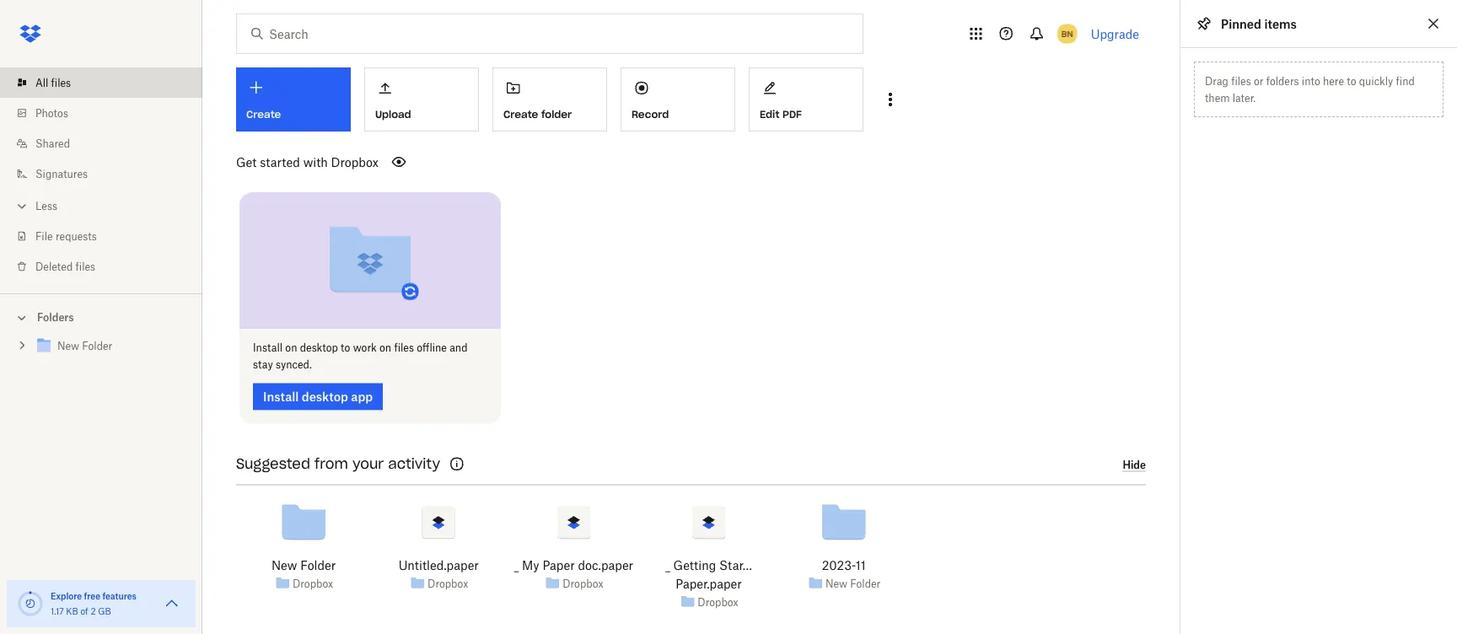 Task type: describe. For each thing, give the bounding box(es) containing it.
1 on from the left
[[285, 342, 297, 354]]

2 vertical spatial new folder
[[826, 577, 881, 590]]

upload button
[[364, 67, 479, 132]]

install desktop app
[[263, 390, 373, 404]]

offline
[[417, 342, 447, 354]]

all
[[35, 76, 48, 89]]

started
[[260, 155, 300, 169]]

synced.
[[276, 358, 312, 371]]

_ getting star… paper.paper link
[[648, 556, 770, 593]]

paper
[[543, 558, 575, 573]]

from
[[315, 455, 348, 473]]

0 vertical spatial folder
[[82, 340, 112, 352]]

all files
[[35, 76, 71, 89]]

dropbox for _ my paper doc.paper
[[563, 577, 603, 590]]

files inside "install on desktop to work on files offline and stay synced."
[[394, 342, 414, 354]]

install for install desktop app
[[263, 390, 299, 404]]

pinned
[[1221, 16, 1262, 31]]

bn
[[1062, 28, 1073, 39]]

dropbox link for _ my paper doc.paper
[[563, 575, 603, 592]]

file requests
[[35, 230, 97, 242]]

_ my paper doc.paper link
[[514, 556, 633, 575]]

file
[[35, 230, 53, 242]]

pinned items
[[1221, 16, 1297, 31]]

1 horizontal spatial new
[[272, 558, 297, 573]]

deleted files
[[35, 260, 95, 273]]

to
[[341, 342, 350, 354]]

desktop inside button
[[302, 390, 348, 404]]

create for create
[[246, 108, 281, 121]]

_ getting star… paper.paper
[[666, 558, 752, 591]]

shared
[[35, 137, 70, 150]]

upload
[[375, 108, 411, 121]]

explore
[[51, 591, 82, 601]]

0 horizontal spatial new folder link
[[34, 335, 189, 358]]

hide
[[1123, 458, 1146, 471]]

edit pdf
[[760, 108, 802, 121]]

dropbox image
[[13, 17, 47, 51]]

2
[[91, 606, 96, 616]]

free
[[84, 591, 100, 601]]

features
[[102, 591, 136, 601]]

_ for _ my paper doc.paper
[[514, 558, 519, 573]]

record button
[[621, 67, 735, 132]]

files for deleted files
[[76, 260, 95, 273]]

requests
[[56, 230, 97, 242]]

1.17
[[51, 606, 64, 616]]

and
[[450, 342, 468, 354]]

dropbox link for untitled.paper
[[428, 575, 468, 592]]

work
[[353, 342, 377, 354]]

app
[[351, 390, 373, 404]]

get started with dropbox
[[236, 155, 379, 169]]

create folder button
[[492, 67, 607, 132]]

record
[[632, 108, 669, 121]]

dropbox for new folder
[[293, 577, 333, 590]]

file requests link
[[13, 221, 202, 251]]

your
[[352, 455, 384, 473]]

11
[[856, 558, 866, 573]]

gb
[[98, 606, 111, 616]]

folders
[[37, 311, 74, 324]]

my
[[522, 558, 539, 573]]

1 vertical spatial new folder
[[272, 558, 336, 573]]

quota usage element
[[17, 590, 44, 617]]

upgrade link
[[1091, 27, 1139, 41]]

0 horizontal spatial new folder
[[57, 340, 112, 352]]

paper.paper
[[676, 577, 742, 591]]

_ for _ getting star… paper.paper
[[666, 558, 670, 573]]

Search text field
[[269, 24, 828, 43]]

list containing all files
[[0, 57, 202, 293]]



Task type: vqa. For each thing, say whether or not it's contained in the screenshot.
"and" on the left of the page
yes



Task type: locate. For each thing, give the bounding box(es) containing it.
install desktop app button
[[253, 383, 383, 410]]

1 horizontal spatial _
[[666, 558, 670, 573]]

desktop inside "install on desktop to work on files offline and stay synced."
[[300, 342, 338, 354]]

upgrade
[[1091, 27, 1139, 41]]

install
[[253, 342, 283, 354], [263, 390, 299, 404]]

signatures
[[35, 167, 88, 180]]

create
[[503, 108, 538, 121], [246, 108, 281, 121]]

2 horizontal spatial files
[[394, 342, 414, 354]]

all files list item
[[0, 67, 202, 98]]

install for install on desktop to work on files offline and stay synced.
[[253, 342, 283, 354]]

_ inside _ getting star… paper.paper
[[666, 558, 670, 573]]

stay
[[253, 358, 273, 371]]

1 horizontal spatial new folder link
[[272, 556, 336, 575]]

close right sidebar image
[[1423, 13, 1444, 34]]

2023-11
[[822, 558, 866, 573]]

new folder link
[[34, 335, 189, 358], [272, 556, 336, 575], [826, 575, 881, 592]]

items
[[1264, 16, 1297, 31]]

files left offline
[[394, 342, 414, 354]]

hide button
[[1123, 458, 1146, 472]]

2 vertical spatial new folder link
[[826, 575, 881, 592]]

explore free features 1.17 kb of 2 gb
[[51, 591, 136, 616]]

2 horizontal spatial folder
[[850, 577, 881, 590]]

photos
[[35, 107, 68, 119]]

install up stay at left
[[253, 342, 283, 354]]

install inside button
[[263, 390, 299, 404]]

_ my paper doc.paper
[[514, 558, 633, 573]]

2 vertical spatial new
[[826, 577, 848, 590]]

folder
[[82, 340, 112, 352], [300, 558, 336, 573], [850, 577, 881, 590]]

with
[[303, 155, 328, 169]]

0 horizontal spatial new
[[57, 340, 79, 352]]

signatures link
[[13, 159, 202, 189]]

0 vertical spatial new folder
[[57, 340, 112, 352]]

getting
[[673, 558, 716, 573]]

2 _ from the left
[[666, 558, 670, 573]]

0 vertical spatial new
[[57, 340, 79, 352]]

dropbox
[[331, 155, 379, 169], [293, 577, 333, 590], [428, 577, 468, 590], [563, 577, 603, 590], [698, 596, 738, 608]]

files for all files
[[51, 76, 71, 89]]

deleted
[[35, 260, 73, 273]]

2023-11 link
[[822, 556, 866, 575]]

bn button
[[1054, 20, 1081, 47]]

0 horizontal spatial folder
[[82, 340, 112, 352]]

desktop left to
[[300, 342, 338, 354]]

create inside create folder button
[[503, 108, 538, 121]]

deleted files link
[[13, 251, 202, 282]]

0 horizontal spatial create
[[246, 108, 281, 121]]

2 vertical spatial folder
[[850, 577, 881, 590]]

install on desktop to work on files offline and stay synced.
[[253, 342, 468, 371]]

install inside "install on desktop to work on files offline and stay synced."
[[253, 342, 283, 354]]

1 _ from the left
[[514, 558, 519, 573]]

doc.paper
[[578, 558, 633, 573]]

1 horizontal spatial create
[[503, 108, 538, 121]]

files
[[51, 76, 71, 89], [76, 260, 95, 273], [394, 342, 414, 354]]

1 horizontal spatial new folder
[[272, 558, 336, 573]]

dropbox link for new folder
[[293, 575, 333, 592]]

2 on from the left
[[379, 342, 391, 354]]

0 vertical spatial install
[[253, 342, 283, 354]]

star…
[[719, 558, 752, 573]]

get
[[236, 155, 257, 169]]

1 vertical spatial new
[[272, 558, 297, 573]]

0 vertical spatial desktop
[[300, 342, 338, 354]]

photos link
[[13, 98, 202, 128]]

on right work
[[379, 342, 391, 354]]

untitled.paper link
[[399, 556, 479, 575]]

2 vertical spatial files
[[394, 342, 414, 354]]

activity
[[388, 455, 440, 473]]

files right deleted
[[76, 260, 95, 273]]

pdf
[[783, 108, 802, 121]]

on up 'synced.'
[[285, 342, 297, 354]]

suggested from your activity
[[236, 455, 440, 473]]

1 horizontal spatial files
[[76, 260, 95, 273]]

files right all
[[51, 76, 71, 89]]

0 horizontal spatial files
[[51, 76, 71, 89]]

create inside create dropdown button
[[246, 108, 281, 121]]

new folder
[[57, 340, 112, 352], [272, 558, 336, 573], [826, 577, 881, 590]]

1 vertical spatial install
[[263, 390, 299, 404]]

create up started
[[246, 108, 281, 121]]

suggested
[[236, 455, 310, 473]]

dropbox link for _ getting star… paper.paper
[[698, 594, 738, 611]]

1 vertical spatial new folder link
[[272, 556, 336, 575]]

0 horizontal spatial on
[[285, 342, 297, 354]]

create for create folder
[[503, 108, 538, 121]]

2 horizontal spatial new folder link
[[826, 575, 881, 592]]

folder
[[541, 108, 572, 121]]

1 vertical spatial desktop
[[302, 390, 348, 404]]

_ left my
[[514, 558, 519, 573]]

2 horizontal spatial new
[[826, 577, 848, 590]]

all files link
[[13, 67, 202, 98]]

edit pdf button
[[749, 67, 863, 132]]

create button
[[236, 67, 351, 132]]

dropbox for untitled.paper
[[428, 577, 468, 590]]

desktop
[[300, 342, 338, 354], [302, 390, 348, 404]]

1 horizontal spatial folder
[[300, 558, 336, 573]]

create left folder
[[503, 108, 538, 121]]

0 vertical spatial files
[[51, 76, 71, 89]]

0 vertical spatial new folder link
[[34, 335, 189, 358]]

dropbox for _ getting star… paper.paper
[[698, 596, 738, 608]]

less image
[[13, 198, 30, 215]]

on
[[285, 342, 297, 354], [379, 342, 391, 354]]

2023-
[[822, 558, 856, 573]]

untitled.paper
[[399, 558, 479, 573]]

desktop left the app
[[302, 390, 348, 404]]

create folder
[[503, 108, 572, 121]]

1 horizontal spatial on
[[379, 342, 391, 354]]

of
[[80, 606, 88, 616]]

install down 'synced.'
[[263, 390, 299, 404]]

2 horizontal spatial new folder
[[826, 577, 881, 590]]

shared link
[[13, 128, 202, 159]]

folders button
[[0, 304, 202, 329]]

0 horizontal spatial _
[[514, 558, 519, 573]]

kb
[[66, 606, 78, 616]]

_
[[514, 558, 519, 573], [666, 558, 670, 573]]

edit
[[760, 108, 780, 121]]

1 vertical spatial files
[[76, 260, 95, 273]]

1 vertical spatial folder
[[300, 558, 336, 573]]

list
[[0, 57, 202, 293]]

less
[[35, 199, 57, 212]]

dropbox link
[[293, 575, 333, 592], [428, 575, 468, 592], [563, 575, 603, 592], [698, 594, 738, 611]]

_ left getting at the bottom left of the page
[[666, 558, 670, 573]]

files inside list item
[[51, 76, 71, 89]]

new
[[57, 340, 79, 352], [272, 558, 297, 573], [826, 577, 848, 590]]



